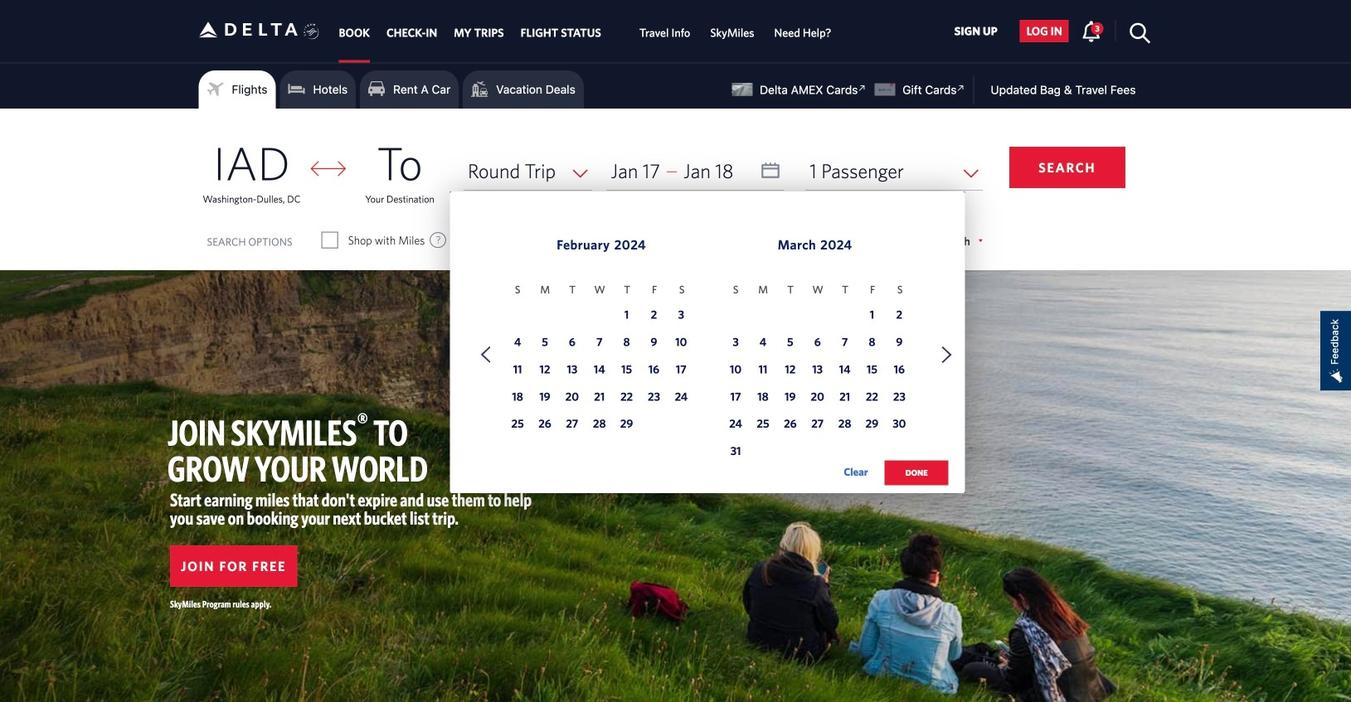Task type: describe. For each thing, give the bounding box(es) containing it.
this link opens another site in a new window that may not follow the same accessibility policies as delta air lines. image
[[855, 80, 870, 96]]

skyteam image
[[304, 6, 319, 57]]

this link opens another site in a new window that may not follow the same accessibility policies as delta air lines. image
[[953, 80, 969, 96]]

calendar expanded, use arrow keys to select date application
[[450, 192, 965, 503]]



Task type: vqa. For each thing, say whether or not it's contained in the screenshot.
field
yes



Task type: locate. For each thing, give the bounding box(es) containing it.
tab panel
[[0, 109, 1351, 503]]

tab list
[[331, 0, 841, 62]]

delta air lines image
[[199, 4, 298, 55]]

None text field
[[607, 152, 784, 190]]

None checkbox
[[322, 232, 337, 249], [619, 232, 634, 249], [322, 232, 337, 249], [619, 232, 634, 249]]

None field
[[464, 152, 592, 190], [806, 152, 983, 190], [464, 152, 592, 190], [806, 152, 983, 190]]



